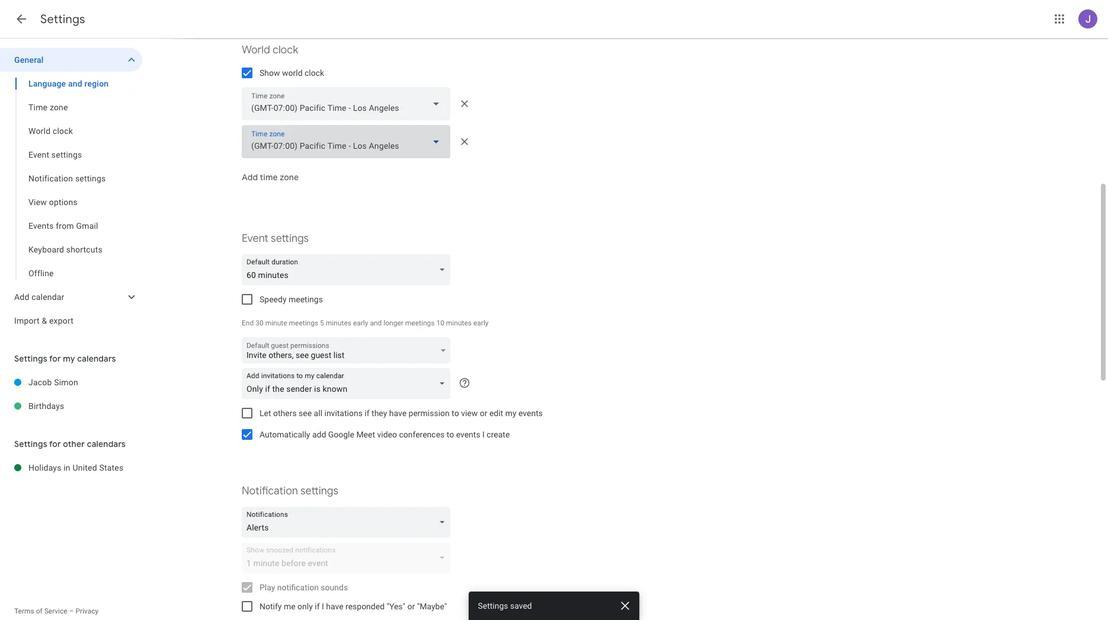 Task type: vqa. For each thing, say whether or not it's contained in the screenshot.
Thu 19 at top right
no



Task type: locate. For each thing, give the bounding box(es) containing it.
i
[[483, 430, 485, 439], [322, 602, 324, 611]]

events from gmail
[[28, 221, 98, 231]]

0 horizontal spatial and
[[68, 79, 82, 88]]

1 vertical spatial if
[[315, 602, 320, 611]]

minutes right 10
[[446, 319, 472, 327]]

1 vertical spatial calendars
[[87, 439, 126, 449]]

1 horizontal spatial event
[[242, 232, 269, 245]]

have down "sounds"
[[326, 602, 344, 611]]

calendars up states
[[87, 439, 126, 449]]

0 horizontal spatial early
[[353, 319, 368, 327]]

minutes
[[326, 319, 352, 327], [446, 319, 472, 327]]

event
[[28, 150, 49, 159], [242, 232, 269, 245]]

settings for settings saved
[[478, 601, 509, 611]]

show world clock
[[260, 68, 324, 78]]

1 vertical spatial my
[[505, 408, 517, 418]]

birthdays link
[[28, 394, 142, 418]]

0 horizontal spatial add
[[14, 292, 29, 302]]

world clock
[[242, 43, 298, 57], [28, 126, 73, 136]]

None field
[[242, 87, 451, 120], [242, 125, 451, 158], [242, 254, 455, 285], [242, 368, 455, 399], [242, 507, 455, 538], [242, 87, 451, 120], [242, 125, 451, 158], [242, 254, 455, 285], [242, 368, 455, 399], [242, 507, 455, 538]]

1 horizontal spatial world clock
[[242, 43, 298, 57]]

if
[[365, 408, 370, 418], [315, 602, 320, 611]]

time
[[260, 172, 278, 183]]

settings up the holidays
[[14, 439, 47, 449]]

see inside default guest permissions invite others, see guest list
[[296, 350, 309, 360]]

2 for from the top
[[49, 439, 61, 449]]

clock down time zone
[[53, 126, 73, 136]]

meetings left 10
[[405, 319, 435, 327]]

world
[[282, 68, 303, 78]]

see down permissions on the left bottom of the page
[[296, 350, 309, 360]]

to left view
[[452, 408, 459, 418]]

0 vertical spatial world clock
[[242, 43, 298, 57]]

offline
[[28, 269, 54, 278]]

privacy link
[[76, 607, 99, 615]]

add
[[312, 430, 326, 439]]

1 vertical spatial i
[[322, 602, 324, 611]]

my
[[63, 353, 75, 364], [505, 408, 517, 418]]

events down view
[[456, 430, 481, 439]]

add left time
[[242, 172, 258, 183]]

add
[[242, 172, 258, 183], [14, 292, 29, 302]]

1 vertical spatial or
[[408, 602, 415, 611]]

0 horizontal spatial event settings
[[28, 150, 82, 159]]

1 horizontal spatial early
[[474, 319, 489, 327]]

1 horizontal spatial zone
[[280, 172, 299, 183]]

1 horizontal spatial have
[[389, 408, 407, 418]]

my right edit
[[505, 408, 517, 418]]

if left the they
[[365, 408, 370, 418]]

calendars up jacob simon tree item
[[77, 353, 116, 364]]

world down the time
[[28, 126, 51, 136]]

if right only
[[315, 602, 320, 611]]

clock up show world clock
[[273, 43, 298, 57]]

0 vertical spatial events
[[519, 408, 543, 418]]

to right conferences
[[447, 430, 454, 439]]

1 vertical spatial have
[[326, 602, 344, 611]]

add up import
[[14, 292, 29, 302]]

1 horizontal spatial add
[[242, 172, 258, 183]]

1 horizontal spatial i
[[483, 430, 485, 439]]

0 vertical spatial notification
[[28, 174, 73, 183]]

let
[[260, 408, 271, 418]]

1 vertical spatial add
[[14, 292, 29, 302]]

notify me only if i have responded "yes" or "maybe"
[[260, 602, 447, 611]]

meetings up the "5"
[[289, 295, 323, 304]]

world clock down time zone
[[28, 126, 73, 136]]

notification settings
[[28, 174, 106, 183], [242, 484, 339, 498]]

1 horizontal spatial or
[[480, 408, 488, 418]]

for left other
[[49, 439, 61, 449]]

shortcuts
[[66, 245, 103, 254]]

notification down automatically
[[242, 484, 298, 498]]

go back image
[[14, 12, 28, 26]]

terms of service link
[[14, 607, 67, 615]]

events
[[519, 408, 543, 418], [456, 430, 481, 439]]

view
[[28, 197, 47, 207]]

group
[[0, 72, 142, 285]]

other
[[63, 439, 85, 449]]

create
[[487, 430, 510, 439]]

tree containing general
[[0, 48, 142, 333]]

2 minutes from the left
[[446, 319, 472, 327]]

for
[[49, 353, 61, 364], [49, 439, 61, 449]]

0 horizontal spatial i
[[322, 602, 324, 611]]

0 vertical spatial zone
[[50, 103, 68, 112]]

"yes"
[[387, 602, 406, 611]]

see left 'all'
[[299, 408, 312, 418]]

calendars
[[77, 353, 116, 364], [87, 439, 126, 449]]

zone right the time
[[50, 103, 68, 112]]

video
[[377, 430, 397, 439]]

tree
[[0, 48, 142, 333]]

have right the they
[[389, 408, 407, 418]]

edit
[[490, 408, 503, 418]]

1 vertical spatial events
[[456, 430, 481, 439]]

1 vertical spatial world clock
[[28, 126, 73, 136]]

0 vertical spatial notification settings
[[28, 174, 106, 183]]

they
[[372, 408, 387, 418]]

notification settings up options
[[28, 174, 106, 183]]

0 horizontal spatial notification
[[28, 174, 73, 183]]

0 horizontal spatial event
[[28, 150, 49, 159]]

terms
[[14, 607, 34, 615]]

1 vertical spatial for
[[49, 439, 61, 449]]

1 early from the left
[[353, 319, 368, 327]]

my up jacob simon tree item
[[63, 353, 75, 364]]

permission
[[409, 408, 450, 418]]

settings
[[51, 150, 82, 159], [75, 174, 106, 183], [271, 232, 309, 245], [301, 484, 339, 498]]

0 vertical spatial have
[[389, 408, 407, 418]]

see
[[296, 350, 309, 360], [299, 408, 312, 418]]

events right edit
[[519, 408, 543, 418]]

zone inside button
[[280, 172, 299, 183]]

default
[[247, 341, 269, 350]]

0 vertical spatial event
[[28, 150, 49, 159]]

10
[[437, 319, 445, 327]]

meet
[[357, 430, 375, 439]]

0 vertical spatial event settings
[[28, 150, 82, 159]]

0 horizontal spatial clock
[[53, 126, 73, 136]]

0 horizontal spatial minutes
[[326, 319, 352, 327]]

1 vertical spatial event settings
[[242, 232, 309, 245]]

1 horizontal spatial guest
[[311, 350, 332, 360]]

1 horizontal spatial notification settings
[[242, 484, 339, 498]]

general tree item
[[0, 48, 142, 72]]

let others see all invitations if they have permission to view or edit my events
[[260, 408, 543, 418]]

zone right time
[[280, 172, 299, 183]]

1 vertical spatial to
[[447, 430, 454, 439]]

show
[[260, 68, 280, 78]]

1 horizontal spatial notification
[[242, 484, 298, 498]]

1 for from the top
[[49, 353, 61, 364]]

early right 10
[[474, 319, 489, 327]]

notification up the view options
[[28, 174, 73, 183]]

language
[[28, 79, 66, 88]]

0 horizontal spatial have
[[326, 602, 344, 611]]

1 vertical spatial and
[[370, 319, 382, 327]]

saved
[[511, 601, 533, 611]]

0 horizontal spatial world
[[28, 126, 51, 136]]

only
[[298, 602, 313, 611]]

2 vertical spatial clock
[[53, 126, 73, 136]]

2 horizontal spatial clock
[[305, 68, 324, 78]]

and
[[68, 79, 82, 88], [370, 319, 382, 327]]

1 horizontal spatial world
[[242, 43, 270, 57]]

1 vertical spatial world
[[28, 126, 51, 136]]

1 horizontal spatial minutes
[[446, 319, 472, 327]]

i left 'create'
[[483, 430, 485, 439]]

0 vertical spatial i
[[483, 430, 485, 439]]

1 vertical spatial see
[[299, 408, 312, 418]]

or
[[480, 408, 488, 418], [408, 602, 415, 611]]

0 vertical spatial see
[[296, 350, 309, 360]]

have
[[389, 408, 407, 418], [326, 602, 344, 611]]

for up jacob simon
[[49, 353, 61, 364]]

settings saved
[[478, 601, 533, 611]]

settings right go back icon
[[40, 12, 85, 27]]

minutes right the "5"
[[326, 319, 352, 327]]

minute
[[265, 319, 287, 327]]

1 horizontal spatial my
[[505, 408, 517, 418]]

i right only
[[322, 602, 324, 611]]

clock
[[273, 43, 298, 57], [305, 68, 324, 78], [53, 126, 73, 136]]

clock right 'world'
[[305, 68, 324, 78]]

0 vertical spatial add
[[242, 172, 258, 183]]

add for add calendar
[[14, 292, 29, 302]]

or right "yes"
[[408, 602, 415, 611]]

0 horizontal spatial if
[[315, 602, 320, 611]]

world up the show
[[242, 43, 270, 57]]

0 horizontal spatial zone
[[50, 103, 68, 112]]

1 vertical spatial zone
[[280, 172, 299, 183]]

settings left saved
[[478, 601, 509, 611]]

guest down permissions on the left bottom of the page
[[311, 350, 332, 360]]

view options
[[28, 197, 78, 207]]

others
[[273, 408, 297, 418]]

default guest permissions invite others, see guest list
[[247, 341, 345, 360]]

view
[[461, 408, 478, 418]]

1 horizontal spatial clock
[[273, 43, 298, 57]]

settings
[[40, 12, 85, 27], [14, 353, 47, 364], [14, 439, 47, 449], [478, 601, 509, 611]]

settings up the jacob
[[14, 353, 47, 364]]

0 vertical spatial calendars
[[77, 353, 116, 364]]

add inside button
[[242, 172, 258, 183]]

1 vertical spatial notification settings
[[242, 484, 339, 498]]

conferences
[[399, 430, 445, 439]]

and left longer
[[370, 319, 382, 327]]

invitations
[[325, 408, 363, 418]]

meetings
[[289, 295, 323, 304], [289, 319, 318, 327], [405, 319, 435, 327]]

1 minutes from the left
[[326, 319, 352, 327]]

0 horizontal spatial guest
[[271, 341, 289, 350]]

or left edit
[[480, 408, 488, 418]]

add for add time zone
[[242, 172, 258, 183]]

0 vertical spatial for
[[49, 353, 61, 364]]

world clock up the show
[[242, 43, 298, 57]]

terms of service – privacy
[[14, 607, 99, 615]]

of
[[36, 607, 42, 615]]

add inside tree
[[14, 292, 29, 302]]

guest up others,
[[271, 341, 289, 350]]

event settings inside tree
[[28, 150, 82, 159]]

export
[[49, 316, 74, 325]]

service
[[44, 607, 67, 615]]

0 vertical spatial my
[[63, 353, 75, 364]]

early up invite others, see guest list popup button
[[353, 319, 368, 327]]

add calendar
[[14, 292, 64, 302]]

30
[[256, 319, 264, 327]]

0 vertical spatial if
[[365, 408, 370, 418]]

and left "region"
[[68, 79, 82, 88]]

birthdays tree item
[[0, 394, 142, 418]]

zone inside tree
[[50, 103, 68, 112]]

automatically add google meet video conferences to events i create
[[260, 430, 510, 439]]

notification settings down automatically
[[242, 484, 339, 498]]



Task type: describe. For each thing, give the bounding box(es) containing it.
1 vertical spatial notification
[[242, 484, 298, 498]]

1 horizontal spatial events
[[519, 408, 543, 418]]

settings heading
[[40, 12, 85, 27]]

settings for settings for other calendars
[[14, 439, 47, 449]]

1 vertical spatial clock
[[305, 68, 324, 78]]

0 vertical spatial or
[[480, 408, 488, 418]]

automatically
[[260, 430, 310, 439]]

settings for my calendars
[[14, 353, 116, 364]]

2 early from the left
[[474, 319, 489, 327]]

keyboard
[[28, 245, 64, 254]]

jacob simon tree item
[[0, 371, 142, 394]]

settings for settings for my calendars
[[14, 353, 47, 364]]

simon
[[54, 378, 78, 387]]

speedy
[[260, 295, 287, 304]]

calendars for settings for my calendars
[[77, 353, 116, 364]]

1 horizontal spatial if
[[365, 408, 370, 418]]

birthdays
[[28, 401, 64, 411]]

1 vertical spatial guest
[[311, 350, 332, 360]]

time
[[28, 103, 48, 112]]

0 horizontal spatial world clock
[[28, 126, 73, 136]]

jacob simon
[[28, 378, 78, 387]]

5
[[320, 319, 324, 327]]

notify
[[260, 602, 282, 611]]

sounds
[[321, 583, 348, 592]]

settings for other calendars
[[14, 439, 126, 449]]

states
[[99, 463, 124, 472]]

add time zone button
[[237, 163, 304, 191]]

import & export
[[14, 316, 74, 325]]

invite others, see guest list button
[[242, 338, 451, 366]]

0 horizontal spatial notification settings
[[28, 174, 106, 183]]

gmail
[[76, 221, 98, 231]]

end 30 minute meetings 5 minutes early and longer meetings 10 minutes early
[[242, 319, 489, 327]]

language and region
[[28, 79, 109, 88]]

calendars for settings for other calendars
[[87, 439, 126, 449]]

speedy meetings
[[260, 295, 323, 304]]

add time zone
[[242, 172, 299, 183]]

holidays in united states tree item
[[0, 456, 142, 480]]

0 vertical spatial clock
[[273, 43, 298, 57]]

united
[[73, 463, 97, 472]]

meetings left the "5"
[[289, 319, 318, 327]]

holidays in united states
[[28, 463, 124, 472]]

in
[[64, 463, 70, 472]]

group containing language and region
[[0, 72, 142, 285]]

privacy
[[76, 607, 99, 615]]

others,
[[269, 350, 294, 360]]

list
[[334, 350, 345, 360]]

holidays
[[28, 463, 61, 472]]

region
[[84, 79, 109, 88]]

for for my
[[49, 353, 61, 364]]

all
[[314, 408, 323, 418]]

responded
[[346, 602, 385, 611]]

events
[[28, 221, 54, 231]]

jacob
[[28, 378, 52, 387]]

0 horizontal spatial or
[[408, 602, 415, 611]]

longer
[[384, 319, 404, 327]]

settings for my calendars tree
[[0, 371, 142, 418]]

calendar
[[32, 292, 64, 302]]

play notification sounds
[[260, 583, 348, 592]]

google
[[328, 430, 354, 439]]

"maybe"
[[417, 602, 447, 611]]

0 horizontal spatial events
[[456, 430, 481, 439]]

options
[[49, 197, 78, 207]]

invite
[[247, 350, 267, 360]]

keyboard shortcuts
[[28, 245, 103, 254]]

0 horizontal spatial my
[[63, 353, 75, 364]]

1 horizontal spatial event settings
[[242, 232, 309, 245]]

end
[[242, 319, 254, 327]]

&
[[42, 316, 47, 325]]

0 vertical spatial guest
[[271, 341, 289, 350]]

0 vertical spatial and
[[68, 79, 82, 88]]

settings for settings
[[40, 12, 85, 27]]

play
[[260, 583, 275, 592]]

–
[[69, 607, 74, 615]]

from
[[56, 221, 74, 231]]

time zone
[[28, 103, 68, 112]]

0 vertical spatial world
[[242, 43, 270, 57]]

import
[[14, 316, 40, 325]]

1 horizontal spatial and
[[370, 319, 382, 327]]

permissions
[[291, 341, 329, 350]]

general
[[14, 55, 44, 65]]

0 vertical spatial to
[[452, 408, 459, 418]]

me
[[284, 602, 296, 611]]

notification
[[277, 583, 319, 592]]

1 vertical spatial event
[[242, 232, 269, 245]]

for for other
[[49, 439, 61, 449]]

holidays in united states link
[[28, 456, 142, 480]]



